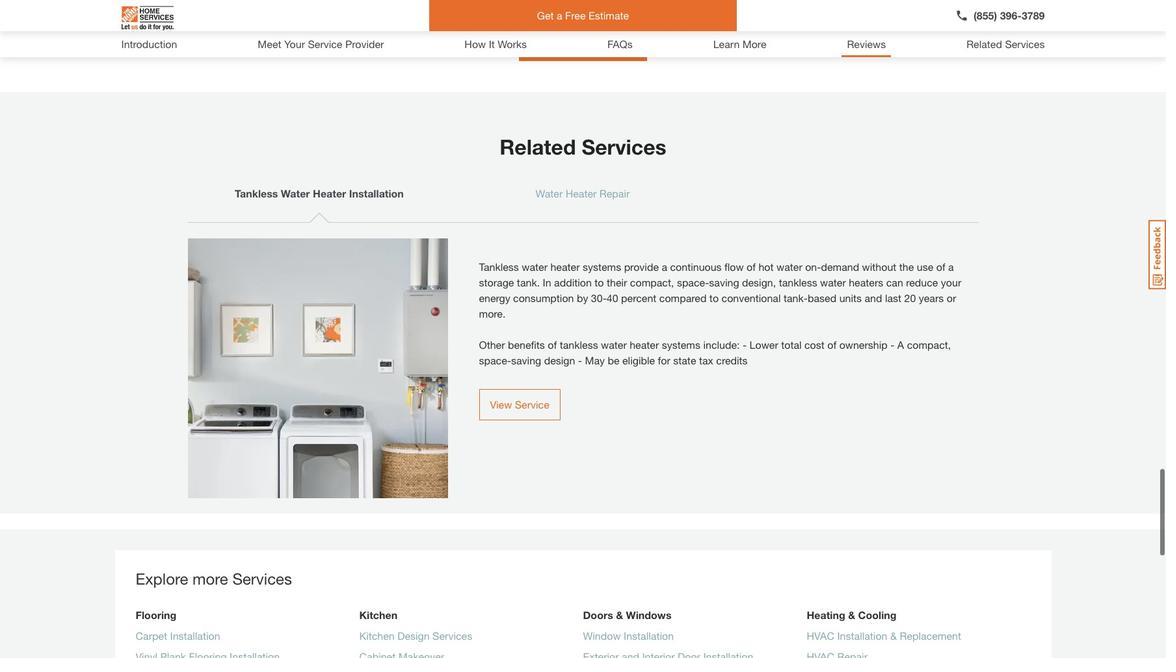 Task type: locate. For each thing, give the bounding box(es) containing it.
space- down other at the left bottom of the page
[[479, 354, 511, 367]]

0 horizontal spatial a
[[557, 9, 562, 21]]

heater up addition
[[551, 261, 580, 273]]

include:
[[703, 339, 740, 351]]

1 horizontal spatial more
[[743, 38, 767, 50]]

2 horizontal spatial &
[[890, 630, 897, 643]]

service
[[308, 38, 342, 50], [515, 399, 549, 411]]

to right "compared"
[[710, 292, 719, 304]]

heater
[[551, 261, 580, 273], [630, 339, 659, 351]]

tankless inside the tankless water heater systems provide a continuous flow of hot water on-demand without the use of a storage tank. in addition to their compact, space-saving design, tankless water heaters can reduce your energy consumption by 30-40 percent compared to conventional tank-based units and last 20 years or more.
[[479, 261, 519, 273]]

be
[[608, 354, 620, 367]]

0 vertical spatial space-
[[677, 276, 709, 289]]

related down (855)
[[967, 38, 1002, 50]]

services right the design
[[433, 630, 472, 643]]

installation
[[349, 187, 404, 200], [170, 630, 220, 643], [624, 630, 674, 643], [837, 630, 887, 643]]

do it for you logo image
[[121, 1, 173, 36]]

heater
[[313, 187, 346, 200], [566, 187, 597, 200]]

tankless up tank- at the right top of the page
[[779, 276, 817, 289]]

1 vertical spatial to
[[710, 292, 719, 304]]

1 horizontal spatial reviews
[[847, 38, 886, 50]]

1 horizontal spatial tankless
[[779, 276, 817, 289]]

0 horizontal spatial heater
[[313, 187, 346, 200]]

0 vertical spatial heater
[[551, 261, 580, 273]]

0 horizontal spatial &
[[616, 609, 623, 622]]

kitchen up kitchen design services
[[359, 609, 398, 622]]

hvac
[[807, 630, 834, 643]]

0 horizontal spatial related
[[500, 135, 576, 159]]

in
[[543, 276, 551, 289]]

water inside other benefits of tankless water heater systems include:   - lower total cost of ownership - a compact, space-saving design - may be eligible for state tax credits
[[601, 339, 627, 351]]

tankless up may
[[560, 339, 598, 351]]

services
[[1005, 38, 1045, 50], [582, 135, 667, 159], [232, 570, 292, 589], [433, 630, 472, 643]]

1 horizontal spatial related services
[[967, 38, 1045, 50]]

carpet
[[136, 630, 167, 643]]

a right get
[[557, 9, 562, 21]]

total
[[781, 339, 802, 351]]

window installation link
[[583, 629, 674, 650]]

- left may
[[578, 354, 582, 367]]

carpet installation
[[136, 630, 220, 643]]

compact, right "a"
[[907, 339, 951, 351]]

related services up water heater repair
[[500, 135, 667, 159]]

saving
[[709, 276, 739, 289], [511, 354, 541, 367]]

more down free on the top of page
[[550, 39, 574, 51]]

water up tank.
[[522, 261, 548, 273]]

0 vertical spatial systems
[[583, 261, 621, 273]]

0 vertical spatial related
[[967, 38, 1002, 50]]

installation inside window installation link
[[624, 630, 674, 643]]

- left "a"
[[891, 339, 895, 351]]

saving inside the tankless water heater systems provide a continuous flow of hot water on-demand without the use of a storage tank. in addition to their compact, space-saving design, tankless water heaters can reduce your energy consumption by 30-40 percent compared to conventional tank-based units and last 20 years or more.
[[709, 276, 739, 289]]

1 vertical spatial kitchen
[[359, 630, 395, 643]]

installation for heating & cooling
[[837, 630, 887, 643]]

get a free estimate button
[[429, 0, 737, 31]]

1 horizontal spatial water
[[536, 187, 563, 200]]

meet
[[258, 38, 281, 50]]

0 vertical spatial tankless
[[779, 276, 817, 289]]

systems up state on the right bottom of page
[[662, 339, 700, 351]]

hot
[[759, 261, 774, 273]]

1 horizontal spatial compact,
[[907, 339, 951, 351]]

last
[[885, 292, 902, 304]]

1 horizontal spatial heater
[[630, 339, 659, 351]]

1 horizontal spatial to
[[710, 292, 719, 304]]

1 vertical spatial tankless
[[560, 339, 598, 351]]

and
[[865, 292, 882, 304]]

1 horizontal spatial tankless
[[479, 261, 519, 273]]

service right your
[[308, 38, 342, 50]]

explore
[[136, 570, 188, 589]]

systems up their
[[583, 261, 621, 273]]

to up 30-
[[595, 276, 604, 289]]

years
[[919, 292, 944, 304]]

20
[[904, 292, 916, 304]]

1 vertical spatial compact,
[[907, 339, 951, 351]]

0 horizontal spatial saving
[[511, 354, 541, 367]]

-
[[743, 339, 747, 351], [891, 339, 895, 351], [578, 354, 582, 367]]

compact, down provide
[[630, 276, 674, 289]]

1 horizontal spatial -
[[743, 339, 747, 351]]

a right provide
[[662, 261, 667, 273]]

0 horizontal spatial space-
[[479, 354, 511, 367]]

0 vertical spatial service
[[308, 38, 342, 50]]

of
[[747, 261, 756, 273], [936, 261, 945, 273], [548, 339, 557, 351], [828, 339, 837, 351]]

1 vertical spatial service
[[515, 399, 549, 411]]

tankless
[[779, 276, 817, 289], [560, 339, 598, 351]]

1 vertical spatial heater
[[630, 339, 659, 351]]

consumption
[[513, 292, 574, 304]]

1 vertical spatial space-
[[479, 354, 511, 367]]

learn more
[[713, 38, 767, 50]]

1 kitchen from the top
[[359, 609, 398, 622]]

- left lower
[[743, 339, 747, 351]]

percent
[[621, 292, 657, 304]]

1 vertical spatial related
[[500, 135, 576, 159]]

windows
[[626, 609, 672, 622]]

how it works
[[465, 38, 527, 50]]

& right "doors"
[[616, 609, 623, 622]]

units
[[839, 292, 862, 304]]

to
[[595, 276, 604, 289], [710, 292, 719, 304]]

based
[[808, 292, 837, 304]]

doors & windows
[[583, 609, 672, 622]]

water up be at the right of the page
[[601, 339, 627, 351]]

heater inside the tankless water heater systems provide a continuous flow of hot water on-demand without the use of a storage tank. in addition to their compact, space-saving design, tankless water heaters can reduce your energy consumption by 30-40 percent compared to conventional tank-based units and last 20 years or more.
[[551, 261, 580, 273]]

1 vertical spatial saving
[[511, 354, 541, 367]]

addition
[[554, 276, 592, 289]]

services up repair
[[582, 135, 667, 159]]

hvac installation & replacement link
[[807, 629, 961, 650]]

a up your
[[948, 261, 954, 273]]

heater up eligible
[[630, 339, 659, 351]]

0 horizontal spatial systems
[[583, 261, 621, 273]]

space- down continuous
[[677, 276, 709, 289]]

energy
[[479, 292, 510, 304]]

0 vertical spatial to
[[595, 276, 604, 289]]

1 horizontal spatial space-
[[677, 276, 709, 289]]

1 horizontal spatial related
[[967, 38, 1002, 50]]

0 vertical spatial kitchen
[[359, 609, 398, 622]]

works
[[498, 38, 527, 50]]

cooling
[[858, 609, 897, 622]]

& down cooling
[[890, 630, 897, 643]]

1 horizontal spatial a
[[662, 261, 667, 273]]

0 horizontal spatial -
[[578, 354, 582, 367]]

learn
[[713, 38, 740, 50]]

provider
[[345, 38, 384, 50]]

faqs
[[607, 38, 633, 50]]

1 horizontal spatial heater
[[566, 187, 597, 200]]

0 horizontal spatial water
[[281, 187, 310, 200]]

it
[[489, 38, 495, 50]]

kitchen
[[359, 609, 398, 622], [359, 630, 395, 643]]

continuous
[[670, 261, 722, 273]]

0 horizontal spatial reviews
[[577, 39, 616, 51]]

service right view
[[515, 399, 549, 411]]

water
[[522, 261, 548, 273], [777, 261, 802, 273], [820, 276, 846, 289], [601, 339, 627, 351]]

1 vertical spatial systems
[[662, 339, 700, 351]]

1 water from the left
[[281, 187, 310, 200]]

free
[[565, 9, 586, 21]]

water heater repair
[[536, 187, 630, 200]]

related up water heater repair
[[500, 135, 576, 159]]

2 kitchen from the top
[[359, 630, 395, 643]]

1 horizontal spatial service
[[515, 399, 549, 411]]

reviews
[[847, 38, 886, 50], [577, 39, 616, 51]]

1 vertical spatial related services
[[500, 135, 667, 159]]

installation inside carpet installation link
[[170, 630, 220, 643]]

systems inside the tankless water heater systems provide a continuous flow of hot water on-demand without the use of a storage tank. in addition to their compact, space-saving design, tankless water heaters can reduce your energy consumption by 30-40 percent compared to conventional tank-based units and last 20 years or more.
[[583, 261, 621, 273]]

tankless for tankless water heater systems provide a continuous flow of hot water on-demand without the use of a storage tank. in addition to their compact, space-saving design, tankless water heaters can reduce your energy consumption by 30-40 percent compared to conventional tank-based units and last 20 years or more.
[[479, 261, 519, 273]]

space- inside other benefits of tankless water heater systems include:   - lower total cost of ownership - a compact, space-saving design - may be eligible for state tax credits
[[479, 354, 511, 367]]

more right learn
[[743, 38, 767, 50]]

services down 3789
[[1005, 38, 1045, 50]]

get
[[537, 9, 554, 21]]

more
[[743, 38, 767, 50], [550, 39, 574, 51]]

0 horizontal spatial compact,
[[630, 276, 674, 289]]

kitchen left the design
[[359, 630, 395, 643]]

for
[[658, 354, 670, 367]]

saving down flow
[[709, 276, 739, 289]]

1 horizontal spatial &
[[848, 609, 855, 622]]

your
[[941, 276, 961, 289]]

view service link
[[479, 390, 560, 421]]

1 vertical spatial tankless
[[479, 261, 519, 273]]

water
[[281, 187, 310, 200], [536, 187, 563, 200]]

1 horizontal spatial saving
[[709, 276, 739, 289]]

space-
[[677, 276, 709, 289], [479, 354, 511, 367]]

compact, inside other benefits of tankless water heater systems include:   - lower total cost of ownership - a compact, space-saving design - may be eligible for state tax credits
[[907, 339, 951, 351]]

saving down benefits
[[511, 354, 541, 367]]

installation inside hvac installation & replacement link
[[837, 630, 887, 643]]

0 vertical spatial saving
[[709, 276, 739, 289]]

replacement
[[900, 630, 961, 643]]

systems
[[583, 261, 621, 273], [662, 339, 700, 351]]

0 horizontal spatial service
[[308, 38, 342, 50]]

0 horizontal spatial heater
[[551, 261, 580, 273]]

0 horizontal spatial related services
[[500, 135, 667, 159]]

0 horizontal spatial tankless
[[235, 187, 278, 200]]

0 vertical spatial related services
[[967, 38, 1045, 50]]

0 horizontal spatial more
[[550, 39, 574, 51]]

conventional
[[722, 292, 781, 304]]

estimate
[[589, 9, 629, 21]]

1 horizontal spatial systems
[[662, 339, 700, 351]]

0 vertical spatial compact,
[[630, 276, 674, 289]]

related services down '(855) 396-3789' link at the right top of page
[[967, 38, 1045, 50]]

& left cooling
[[848, 609, 855, 622]]

0 horizontal spatial tankless
[[560, 339, 598, 351]]

space- inside the tankless water heater systems provide a continuous flow of hot water on-demand without the use of a storage tank. in addition to their compact, space-saving design, tankless water heaters can reduce your energy consumption by 30-40 percent compared to conventional tank-based units and last 20 years or more.
[[677, 276, 709, 289]]

2 heater from the left
[[566, 187, 597, 200]]

0 vertical spatial tankless
[[235, 187, 278, 200]]

compared
[[659, 292, 707, 304]]



Task type: describe. For each thing, give the bounding box(es) containing it.
& inside hvac installation & replacement link
[[890, 630, 897, 643]]

tank.
[[517, 276, 540, 289]]

(855)
[[974, 9, 997, 21]]

396-
[[1000, 9, 1022, 21]]

get a free estimate
[[537, 9, 629, 21]]

other
[[479, 339, 505, 351]]

of left hot
[[747, 261, 756, 273]]

tankless water heater installation
[[235, 187, 404, 200]]

& for heating
[[848, 609, 855, 622]]

heating & cooling
[[807, 609, 897, 622]]

2 water from the left
[[536, 187, 563, 200]]

tax
[[699, 354, 713, 367]]

flow
[[725, 261, 744, 273]]

more reviews
[[550, 39, 616, 51]]

view service
[[490, 399, 549, 411]]

3789
[[1022, 9, 1045, 21]]

without
[[862, 261, 897, 273]]

your
[[284, 38, 305, 50]]

a inside get a free estimate button
[[557, 9, 562, 21]]

feedback link image
[[1149, 220, 1166, 290]]

kitchen design services link
[[359, 629, 472, 650]]

meet your service provider
[[258, 38, 384, 50]]

kitchen for kitchen
[[359, 609, 398, 622]]

their
[[607, 276, 627, 289]]

doors
[[583, 609, 613, 622]]

water right hot
[[777, 261, 802, 273]]

eligible
[[622, 354, 655, 367]]

provide
[[624, 261, 659, 273]]

systems inside other benefits of tankless water heater systems include:   - lower total cost of ownership - a compact, space-saving design - may be eligible for state tax credits
[[662, 339, 700, 351]]

flooring
[[136, 609, 176, 622]]

& for doors
[[616, 609, 623, 622]]

window
[[583, 630, 621, 643]]

of up the design
[[548, 339, 557, 351]]

other benefits of tankless water heater systems include:   - lower total cost of ownership - a compact, space-saving design - may be eligible for state tax credits
[[479, 339, 951, 367]]

tankless inside the tankless water heater systems provide a continuous flow of hot water on-demand without the use of a storage tank. in addition to their compact, space-saving design, tankless water heaters can reduce your energy consumption by 30-40 percent compared to conventional tank-based units and last 20 years or more.
[[779, 276, 817, 289]]

tankless for tankless water heater installation
[[235, 187, 278, 200]]

the
[[899, 261, 914, 273]]

explore more services
[[136, 570, 292, 589]]

storage
[[479, 276, 514, 289]]

more inside 'link'
[[550, 39, 574, 51]]

services right the more
[[232, 570, 292, 589]]

can
[[886, 276, 903, 289]]

reviews inside 'link'
[[577, 39, 616, 51]]

lower
[[750, 339, 778, 351]]

tankless inside other benefits of tankless water heater systems include:   - lower total cost of ownership - a compact, space-saving design - may be eligible for state tax credits
[[560, 339, 598, 351]]

use
[[917, 261, 934, 273]]

installation for doors & windows
[[624, 630, 674, 643]]

state
[[673, 354, 696, 367]]

compact, inside the tankless water heater systems provide a continuous flow of hot water on-demand without the use of a storage tank. in addition to their compact, space-saving design, tankless water heaters can reduce your energy consumption by 30-40 percent compared to conventional tank-based units and last 20 years or more.
[[630, 276, 674, 289]]

kitchen design services
[[359, 630, 472, 643]]

introduction
[[121, 38, 177, 50]]

design
[[398, 630, 430, 643]]

on-
[[805, 261, 821, 273]]

saving inside other benefits of tankless water heater systems include:   - lower total cost of ownership - a compact, space-saving design - may be eligible for state tax credits
[[511, 354, 541, 367]]

cost
[[805, 339, 825, 351]]

window installation
[[583, 630, 674, 643]]

0 horizontal spatial to
[[595, 276, 604, 289]]

water down demand
[[820, 276, 846, 289]]

of right cost
[[828, 339, 837, 351]]

(855) 396-3789
[[974, 9, 1045, 21]]

credits
[[716, 354, 748, 367]]

of right use
[[936, 261, 945, 273]]

carpet installation link
[[136, 629, 220, 650]]

design
[[544, 354, 575, 367]]

2 horizontal spatial a
[[948, 261, 954, 273]]

demand
[[821, 261, 859, 273]]

installation for flooring
[[170, 630, 220, 643]]

40
[[607, 292, 618, 304]]

more reviews link
[[519, 30, 647, 61]]

more
[[193, 570, 228, 589]]

benefits
[[508, 339, 545, 351]]

may
[[585, 354, 605, 367]]

(855) 396-3789 link
[[956, 8, 1045, 23]]

heaters
[[849, 276, 883, 289]]

hvac installation & replacement
[[807, 630, 961, 643]]

2 horizontal spatial -
[[891, 339, 895, 351]]

a
[[897, 339, 904, 351]]

repair
[[600, 187, 630, 200]]

kitchen for kitchen design services
[[359, 630, 395, 643]]

tankless water heater systems provide a continuous flow of hot water on-demand without the use of a storage tank. in addition to their compact, space-saving design, tankless water heaters can reduce your energy consumption by 30-40 percent compared to conventional tank-based units and last 20 years or more.
[[479, 261, 961, 320]]

view
[[490, 399, 512, 411]]

by
[[577, 292, 588, 304]]

more.
[[479, 308, 506, 320]]

1 heater from the left
[[313, 187, 346, 200]]

heater inside other benefits of tankless water heater systems include:   - lower total cost of ownership - a compact, space-saving design - may be eligible for state tax credits
[[630, 339, 659, 351]]

tank-
[[784, 292, 808, 304]]

ownership
[[839, 339, 888, 351]]

30-
[[591, 292, 607, 304]]

reduce
[[906, 276, 938, 289]]

or
[[947, 292, 956, 304]]

heating
[[807, 609, 845, 622]]



Task type: vqa. For each thing, say whether or not it's contained in the screenshot.
HEATERS
yes



